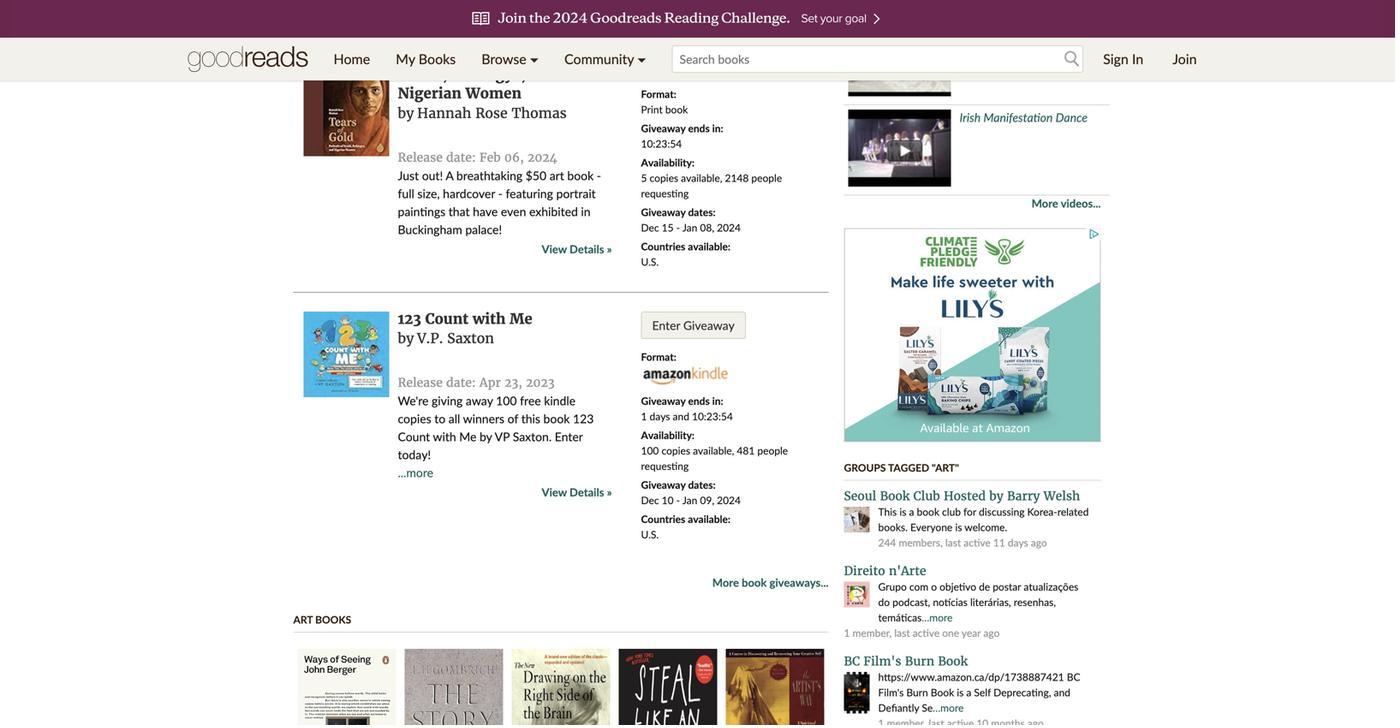 Task type: describe. For each thing, give the bounding box(es) containing it.
my books link
[[383, 38, 469, 81]]

welsh
[[1044, 489, 1081, 504]]

club
[[914, 489, 940, 504]]

free
[[520, 394, 541, 408]]

hosted
[[944, 489, 986, 504]]

0 vertical spatial burn
[[905, 654, 935, 670]]

- inside giveaway ends in: 1 days and 10:23:54 availability: 100 copies available,         481 people requesting giveaway dates: dec 10         - jan 09, 2024 countries available: u.s.
[[676, 494, 680, 507]]

- right art
[[597, 168, 601, 183]]

resenhas,
[[1014, 596, 1056, 609]]

format: for format: print book giveaway ends in: 10:23:54 availability: 5 copies available,         2148 people requesting giveaway dates: dec 15         - jan 08, 2024 countries available: u.s.
[[641, 88, 677, 100]]

is inside the https://www.amazon.ca/dp/1738887421  bc film's burn book is a self deprecating, and defiantly se
[[957, 687, 964, 699]]

with inside the release           date: apr 23, 2023 we're giving away 100 free kindle copies to all winners of this book 123 count with me by vp saxton. enter today! ...more view details »
[[433, 430, 456, 444]]

Search books text field
[[672, 45, 1084, 73]]

print
[[641, 103, 663, 116]]

Search for books to add to your shelves search field
[[672, 45, 1084, 73]]

seoul book club hosted by barry welsh
[[844, 489, 1081, 504]]

https://www.amazon.ca/dp/1738887421  bc film's burn book is a self deprecating, and defiantly se
[[879, 671, 1081, 715]]

enter for tears of gold: portraits of yazidi, rohingya, and nigerian women
[[652, 55, 680, 70]]

more book giveaways...
[[713, 576, 829, 590]]

availability: for 123 count with me
[[641, 429, 695, 441]]

book up https://www.amazon.ca/dp/1738887421 on the right bottom
[[938, 654, 968, 670]]

member,
[[853, 627, 892, 640]]

giveaway up kindle book image
[[684, 318, 735, 333]]

release           date: apr 23, 2023 we're giving away 100 free kindle copies to all winners of this book 123 count with me by vp saxton. enter today! ...more view details »
[[398, 375, 612, 500]]

"journal
[[960, 20, 1000, 34]]

view inside release           date: feb 06, 2024 just out! a breathtaking $50 art book - full size, hardcover - featuring portrait paintings that have even exhibited in buckingham palace! view details »
[[542, 242, 567, 256]]

format: for format:
[[641, 351, 677, 363]]

giving
[[432, 394, 463, 408]]

"art"
[[932, 462, 959, 474]]

date: for rohingya,
[[446, 150, 476, 165]]

book inside the release           date: apr 23, 2023 we're giving away 100 free kindle copies to all winners of this book 123 count with me by vp saxton. enter today! ...more view details »
[[544, 412, 570, 426]]

portraits
[[504, 47, 569, 65]]

ends inside giveaway ends in: 1 days and 10:23:54 availability: 100 copies available,         481 people requesting giveaway dates: dec 10         - jan 09, 2024 countries available: u.s.
[[688, 395, 710, 407]]

buckingham
[[398, 222, 462, 237]]

direito n'arte
[[844, 564, 927, 579]]

of inside the release           date: apr 23, 2023 we're giving away 100 free kindle copies to all winners of this book 123 count with me by vp saxton. enter today! ...more view details »
[[508, 412, 518, 426]]

ago inside …more 1 member,       last active one year ago
[[984, 627, 1000, 640]]

…more for …more
[[933, 702, 964, 715]]

09,
[[700, 494, 715, 507]]

exhibited
[[529, 204, 578, 219]]

se
[[922, 702, 933, 715]]

copies inside the release           date: apr 23, 2023 we're giving away 100 free kindle copies to all winners of this book 123 count with me by vp saxton. enter today! ...more view details »
[[398, 412, 431, 426]]

0 vertical spatial film's
[[864, 654, 902, 670]]

this
[[879, 506, 897, 518]]

10:23:54 for tears of gold: portraits of yazidi, rohingya, and nigerian women
[[641, 137, 682, 150]]

jan for 123 count with me
[[683, 494, 698, 507]]

countries for 123 count with me
[[641, 513, 686, 525]]

club
[[942, 506, 961, 518]]

korea-
[[1028, 506, 1058, 518]]

123 count with me link
[[398, 310, 533, 328]]

this is a book club for discussing korea-related books. everyone is welcome. 244 members,       last active 11 days ago
[[879, 506, 1089, 549]]

dates: for 123 count with me
[[688, 479, 716, 491]]

a inside the https://www.amazon.ca/dp/1738887421  bc film's burn book is a self deprecating, and defiantly se
[[967, 687, 972, 699]]

book inside format: print book giveaway ends in: 10:23:54 availability: 5 copies available,         2148 people requesting giveaway dates: dec 15         - jan 08, 2024 countries available: u.s.
[[665, 103, 688, 116]]

active inside this is a book club for discussing korea-related books. everyone is welcome. 244 members,       last active 11 days ago
[[964, 537, 991, 549]]

out!
[[422, 168, 443, 183]]

related
[[1058, 506, 1089, 518]]

count inside 123 count with me by v.p. saxton
[[425, 310, 469, 328]]

atualizações
[[1024, 581, 1079, 593]]

123 inside the release           date: apr 23, 2023 we're giving away 100 free kindle copies to all winners of this book 123 count with me by vp saxton. enter today! ...more view details »
[[573, 412, 594, 426]]

bc film's burn book
[[844, 654, 968, 670]]

even
[[501, 204, 526, 219]]

…more for …more 1 member,       last active one year ago
[[922, 612, 953, 624]]

rose
[[476, 105, 508, 122]]

winners
[[463, 412, 505, 426]]

browse ▾
[[482, 51, 539, 67]]

481
[[737, 444, 755, 457]]

…more 1 member,       last active one year ago
[[844, 612, 1000, 640]]

more videos...
[[1032, 197, 1101, 210]]

and inside giveaway ends in: 1 days and 10:23:54 availability: 100 copies available,         481 people requesting giveaway dates: dec 10         - jan 09, 2024 countries available: u.s.
[[673, 410, 690, 423]]

active inside …more 1 member,       last active one year ago
[[913, 627, 940, 640]]

last inside …more 1 member,       last active one year ago
[[895, 627, 910, 640]]

steal like an artist: 10 things nobody told you about being creative image
[[619, 649, 717, 726]]

in
[[1132, 51, 1144, 67]]

saxton.
[[513, 430, 552, 444]]

more videos... link
[[1032, 196, 1101, 211]]

copies for 123 count with me
[[662, 444, 690, 457]]

10
[[662, 494, 674, 507]]

sign in
[[1103, 51, 1144, 67]]

grupo com o objetivo de postar atualizações do podcast, notícias literárias, resenhas, temáticas
[[879, 581, 1079, 624]]

yazidi,
[[398, 66, 448, 84]]

v.p.
[[417, 330, 443, 348]]

123 count with me by v.p. saxton
[[398, 310, 533, 348]]

"journal according to john" book trailer link
[[960, 20, 1095, 51]]

15
[[662, 221, 674, 234]]

kindle book image
[[641, 365, 729, 386]]

u.s. for 123 count with me
[[641, 528, 659, 541]]

seoul book club hosted by barry welsh image
[[844, 507, 870, 533]]

giveaway down join goodreads' 2024 reading challenge image
[[684, 55, 735, 70]]

by inside the release           date: apr 23, 2023 we're giving away 100 free kindle copies to all winners of this book 123 count with me by vp saxton. enter today! ...more view details »
[[480, 430, 492, 444]]

women
[[466, 84, 522, 102]]

enter giveaway for 123 count with me
[[652, 318, 735, 333]]

countries for tears of gold: portraits of yazidi, rohingya, and nigerian women
[[641, 240, 686, 253]]

giveaway ends in: 1 days and 10:23:54 availability: 100 copies available,         481 people requesting giveaway dates: dec 10         - jan 09, 2024 countries available: u.s.
[[641, 395, 788, 541]]

one
[[943, 627, 960, 640]]

dec for tears of gold: portraits of yazidi, rohingya, and nigerian women
[[641, 221, 659, 234]]

in
[[581, 204, 591, 219]]

browse
[[482, 51, 527, 67]]

by inside tears of gold: portraits of yazidi, rohingya, and nigerian women by hannah rose thomas
[[398, 105, 414, 122]]

days inside giveaway ends in: 1 days and 10:23:54 availability: 100 copies available,         481 people requesting giveaway dates: dec 10         - jan 09, 2024 countries available: u.s.
[[650, 410, 670, 423]]

o
[[931, 581, 937, 593]]

more book giveaways... link
[[713, 576, 829, 590]]

0 horizontal spatial bc
[[844, 654, 860, 670]]

u.s. for tears of gold: portraits of yazidi, rohingya, and nigerian women
[[641, 256, 659, 268]]

groups
[[844, 462, 886, 474]]

availability: for tears of gold: portraits of yazidi, rohingya, and nigerian women
[[641, 156, 695, 169]]

book up this at the right of page
[[880, 489, 910, 504]]

my
[[396, 51, 415, 67]]

in: inside giveaway ends in: 1 days and 10:23:54 availability: 100 copies available,         481 people requesting giveaway dates: dec 10         - jan 09, 2024 countries available: u.s.
[[712, 395, 724, 407]]

more for more videos...
[[1032, 197, 1059, 210]]

all
[[449, 412, 460, 426]]

home
[[334, 51, 370, 67]]

full
[[398, 186, 414, 201]]

jan for tears of gold: portraits of yazidi, rohingya, and nigerian women
[[683, 221, 698, 234]]

view inside the release           date: apr 23, 2023 we're giving away 100 free kindle copies to all winners of this book 123 count with me by vp saxton. enter today! ...more view details »
[[542, 486, 567, 500]]

available, for 123 count with me
[[693, 444, 734, 457]]

0 horizontal spatial of
[[443, 47, 458, 65]]

that
[[449, 204, 470, 219]]

1 vertical spatial is
[[955, 521, 962, 534]]

community
[[565, 51, 634, 67]]

» inside release           date: feb 06, 2024 just out! a breathtaking $50 art book - full size, hardcover - featuring portrait paintings that have even exhibited in buckingham palace! view details »
[[607, 242, 612, 256]]

this
[[521, 412, 541, 426]]

today!
[[398, 448, 431, 462]]

community ▾ button
[[552, 38, 659, 81]]

▾ for community ▾
[[638, 51, 646, 67]]

the artist's way: a spiritual path to higher creativity image
[[726, 649, 825, 726]]

hannah
[[417, 105, 471, 122]]

enter giveaway link for 123 count with me
[[641, 312, 746, 339]]

- inside format: print book giveaway ends in: 10:23:54 availability: 5 copies available,         2148 people requesting giveaway dates: dec 15         - jan 08, 2024 countries available: u.s.
[[676, 221, 680, 234]]

grupo
[[879, 581, 907, 593]]

available, for tears of gold: portraits of yazidi, rohingya, and nigerian women
[[681, 172, 723, 184]]

2024 for tears of gold: portraits of yazidi, rohingya, and nigerian women
[[717, 221, 741, 234]]

book left giveaways... in the bottom right of the page
[[742, 576, 767, 590]]

...more
[[398, 466, 434, 480]]

have
[[473, 204, 498, 219]]

08,
[[700, 221, 715, 234]]

kindle
[[544, 394, 576, 408]]

▾ for browse ▾
[[530, 51, 539, 67]]

details inside the release           date: apr 23, 2023 we're giving away 100 free kindle copies to all winners of this book 123 count with me by vp saxton. enter today! ...more view details »
[[570, 486, 604, 500]]

ways of seeing image
[[298, 649, 396, 726]]

groups tagged "art"
[[844, 462, 959, 474]]

everyone
[[911, 521, 953, 534]]

enter inside the release           date: apr 23, 2023 we're giving away 100 free kindle copies to all winners of this book 123 count with me by vp saxton. enter today! ...more view details »
[[555, 430, 583, 444]]

release for tears of gold: portraits of yazidi, rohingya, and nigerian women
[[398, 150, 443, 165]]

videos...
[[1061, 197, 1101, 210]]

portrait
[[556, 186, 596, 201]]



Task type: vqa. For each thing, say whether or not it's contained in the screenshot.


Task type: locate. For each thing, give the bounding box(es) containing it.
244
[[879, 537, 896, 549]]

…more down https://www.amazon.ca/dp/1738887421 on the right bottom
[[933, 702, 964, 715]]

books for my books
[[419, 51, 456, 67]]

and right deprecating,
[[1054, 687, 1071, 699]]

countries inside giveaway ends in: 1 days and 10:23:54 availability: 100 copies available,         481 people requesting giveaway dates: dec 10         - jan 09, 2024 countries available: u.s.
[[641, 513, 686, 525]]

last down temáticas
[[895, 627, 910, 640]]

0 vertical spatial enter giveaway link
[[641, 49, 746, 76]]

according
[[1002, 20, 1052, 34]]

1 vertical spatial enter giveaway
[[652, 318, 735, 333]]

to inside "journal according to john" book trailer
[[1054, 20, 1065, 34]]

1 dec from the top
[[641, 221, 659, 234]]

0 vertical spatial with
[[473, 310, 506, 328]]

feb
[[480, 150, 501, 165]]

me inside the release           date: apr 23, 2023 we're giving away 100 free kindle copies to all winners of this book 123 count with me by vp saxton. enter today! ...more view details »
[[459, 430, 477, 444]]

1 u.s. from the top
[[641, 256, 659, 268]]

1 release from the top
[[398, 150, 443, 165]]

john"
[[1067, 20, 1095, 34]]

1 vertical spatial availability:
[[641, 429, 695, 441]]

2 vertical spatial 2024
[[717, 494, 741, 507]]

0 vertical spatial dates:
[[688, 206, 716, 218]]

count inside the release           date: apr 23, 2023 we're giving away 100 free kindle copies to all winners of this book 123 count with me by vp saxton. enter today! ...more view details »
[[398, 430, 430, 444]]

0 vertical spatial in:
[[712, 122, 724, 134]]

by inside 123 count with me by v.p. saxton
[[398, 330, 414, 348]]

2 date: from the top
[[446, 375, 476, 391]]

countries down 15
[[641, 240, 686, 253]]

hardcover
[[443, 186, 495, 201]]

23,
[[505, 375, 523, 391]]

groups tagged "art" link
[[844, 462, 959, 474]]

1 enter giveaway from the top
[[652, 55, 735, 70]]

06,
[[504, 150, 524, 165]]

0 vertical spatial details
[[570, 242, 604, 256]]

direito
[[844, 564, 885, 579]]

last inside this is a book club for discussing korea-related books. everyone is welcome. 244 members,       last active 11 days ago
[[946, 537, 961, 549]]

jan left the 08,
[[683, 221, 698, 234]]

2 enter giveaway link from the top
[[641, 312, 746, 339]]

1
[[641, 410, 647, 423], [844, 627, 850, 640]]

1 details from the top
[[570, 242, 604, 256]]

2 requesting from the top
[[641, 460, 689, 472]]

book down "journal
[[960, 36, 985, 51]]

date:
[[446, 150, 476, 165], [446, 375, 476, 391]]

enter giveaway link down join goodreads' 2024 reading challenge image
[[641, 49, 746, 76]]

1 vertical spatial view
[[542, 486, 567, 500]]

do
[[879, 596, 890, 609]]

enter for 123 count with me
[[652, 318, 680, 333]]

123 count with me by v.p. saxton image
[[304, 312, 389, 397]]

enter giveaway for tears of gold: portraits of yazidi, rohingya, and nigerian women
[[652, 55, 735, 70]]

burn up se
[[907, 687, 928, 699]]

availability: inside giveaway ends in: 1 days and 10:23:54 availability: 100 copies available,         481 people requesting giveaway dates: dec 10         - jan 09, 2024 countries available: u.s.
[[641, 429, 695, 441]]

2 vertical spatial is
[[957, 687, 964, 699]]

availability: inside format: print book giveaway ends in: 10:23:54 availability: 5 copies available,         2148 people requesting giveaway dates: dec 15         - jan 08, 2024 countries available: u.s.
[[641, 156, 695, 169]]

0 vertical spatial enter
[[652, 55, 680, 70]]

availability:
[[641, 156, 695, 169], [641, 429, 695, 441]]

copies inside giveaway ends in: 1 days and 10:23:54 availability: 100 copies available,         481 people requesting giveaway dates: dec 10         - jan 09, 2024 countries available: u.s.
[[662, 444, 690, 457]]

1 in: from the top
[[712, 122, 724, 134]]

10:23:54 down kindle book image
[[692, 410, 733, 423]]

book
[[665, 103, 688, 116], [567, 168, 594, 183], [544, 412, 570, 426], [917, 506, 940, 518], [742, 576, 767, 590]]

requesting for tears of gold: portraits of yazidi, rohingya, and nigerian women
[[641, 187, 689, 199]]

1 horizontal spatial 123
[[573, 412, 594, 426]]

paintings
[[398, 204, 446, 219]]

0 horizontal spatial and
[[530, 66, 557, 84]]

0 vertical spatial release
[[398, 150, 443, 165]]

bc film's burn book image
[[844, 673, 870, 714]]

1 inside …more 1 member,       last active one year ago
[[844, 627, 850, 640]]

enter giveaway link up kindle book image
[[641, 312, 746, 339]]

manifestation
[[984, 110, 1053, 125]]

2024 inside format: print book giveaway ends in: 10:23:54 availability: 5 copies available,         2148 people requesting giveaway dates: dec 15         - jan 08, 2024 countries available: u.s.
[[717, 221, 741, 234]]

people inside giveaway ends in: 1 days and 10:23:54 availability: 100 copies available,         481 people requesting giveaway dates: dec 10         - jan 09, 2024 countries available: u.s.
[[758, 444, 788, 457]]

1 horizontal spatial days
[[1008, 537, 1029, 549]]

0 vertical spatial available,
[[681, 172, 723, 184]]

release
[[398, 150, 443, 165], [398, 375, 443, 391]]

details down in
[[570, 242, 604, 256]]

people right 2148
[[752, 172, 782, 184]]

2 vertical spatial and
[[1054, 687, 1071, 699]]

1 view from the top
[[542, 242, 567, 256]]

availability: down kindle book image
[[641, 429, 695, 441]]

giveaway up 10
[[641, 479, 686, 491]]

0 horizontal spatial 10:23:54
[[641, 137, 682, 150]]

1 vertical spatial dates:
[[688, 479, 716, 491]]

0 horizontal spatial last
[[895, 627, 910, 640]]

1 format: from the top
[[641, 88, 677, 100]]

1 vertical spatial release
[[398, 375, 443, 391]]

2 details from the top
[[570, 486, 604, 500]]

0 vertical spatial bc
[[844, 654, 860, 670]]

2 enter giveaway from the top
[[652, 318, 735, 333]]

a left self
[[967, 687, 972, 699]]

1 horizontal spatial 1
[[844, 627, 850, 640]]

and inside the https://www.amazon.ca/dp/1738887421  bc film's burn book is a self deprecating, and defiantly se
[[1054, 687, 1071, 699]]

a
[[446, 168, 453, 183]]

1 » from the top
[[607, 242, 612, 256]]

last
[[946, 537, 961, 549], [895, 627, 910, 640]]

date: up a
[[446, 150, 476, 165]]

copies for tears of gold: portraits of yazidi, rohingya, and nigerian women
[[650, 172, 679, 184]]

sign
[[1103, 51, 1129, 67]]

dec left 10
[[641, 494, 659, 507]]

count up v.p. saxton link
[[425, 310, 469, 328]]

100 down 23,
[[496, 394, 517, 408]]

with
[[473, 310, 506, 328], [433, 430, 456, 444]]

1 jan from the top
[[683, 221, 698, 234]]

requesting down 5
[[641, 187, 689, 199]]

dates: for tears of gold: portraits of yazidi, rohingya, and nigerian women
[[688, 206, 716, 218]]

123 down kindle
[[573, 412, 594, 426]]

enter giveaway link for tears of gold: portraits of yazidi, rohingya, and nigerian women
[[641, 49, 746, 76]]

1 vertical spatial ends
[[688, 395, 710, 407]]

and down the portraits
[[530, 66, 557, 84]]

1 horizontal spatial and
[[673, 410, 690, 423]]

0 vertical spatial 2024
[[528, 150, 557, 165]]

1 vertical spatial people
[[758, 444, 788, 457]]

copies inside format: print book giveaway ends in: 10:23:54 availability: 5 copies available,         2148 people requesting giveaway dates: dec 15         - jan 08, 2024 countries available: u.s.
[[650, 172, 679, 184]]

0 vertical spatial date:
[[446, 150, 476, 165]]

0 vertical spatial dec
[[641, 221, 659, 234]]

0 vertical spatial is
[[900, 506, 907, 518]]

to left all
[[435, 412, 446, 426]]

100 down kindle book image
[[641, 444, 659, 457]]

date: inside the release           date: apr 23, 2023 we're giving away 100 free kindle copies to all winners of this book 123 count with me by vp saxton. enter today! ...more view details »
[[446, 375, 476, 391]]

1 date: from the top
[[446, 150, 476, 165]]

100 for by
[[496, 394, 517, 408]]

art books link
[[293, 614, 351, 626]]

10:23:54 inside format: print book giveaway ends in: 10:23:54 availability: 5 copies available,         2148 people requesting giveaway dates: dec 15         - jan 08, 2024 countries available: u.s.
[[641, 137, 682, 150]]

123 up v.p.
[[398, 310, 421, 328]]

seoul book club hosted by barry welsh link
[[844, 489, 1081, 504]]

0 vertical spatial people
[[752, 172, 782, 184]]

days right 11
[[1008, 537, 1029, 549]]

by
[[398, 105, 414, 122], [398, 330, 414, 348], [480, 430, 492, 444], [990, 489, 1004, 504]]

ago down korea-
[[1031, 537, 1047, 549]]

2 format: from the top
[[641, 351, 677, 363]]

0 vertical spatial ago
[[1031, 537, 1047, 549]]

0 vertical spatial 1
[[641, 410, 647, 423]]

0 horizontal spatial 1
[[641, 410, 647, 423]]

copies right 5
[[650, 172, 679, 184]]

release inside the release           date: apr 23, 2023 we're giving away 100 free kindle copies to all winners of this book 123 count with me by vp saxton. enter today! ...more view details »
[[398, 375, 443, 391]]

book inside the https://www.amazon.ca/dp/1738887421  bc film's burn book is a self deprecating, and defiantly se
[[931, 687, 954, 699]]

0 horizontal spatial me
[[459, 430, 477, 444]]

book inside "journal according to john" book trailer
[[960, 36, 985, 51]]

requesting inside format: print book giveaway ends in: 10:23:54 availability: 5 copies available,         2148 people requesting giveaway dates: dec 15         - jan 08, 2024 countries available: u.s.
[[641, 187, 689, 199]]

2 release from the top
[[398, 375, 443, 391]]

2 » from the top
[[607, 486, 612, 500]]

the story of art image
[[405, 649, 503, 726]]

2 view from the top
[[542, 486, 567, 500]]

2 vertical spatial enter
[[555, 430, 583, 444]]

100 inside giveaway ends in: 1 days and 10:23:54 availability: 100 copies available,         481 people requesting giveaway dates: dec 10         - jan 09, 2024 countries available: u.s.
[[641, 444, 659, 457]]

burn down …more 1 member,       last active one year ago
[[905, 654, 935, 670]]

0 vertical spatial count
[[425, 310, 469, 328]]

irish
[[960, 110, 981, 125]]

1 horizontal spatial bc
[[1067, 671, 1081, 684]]

-
[[597, 168, 601, 183], [498, 186, 503, 201], [676, 221, 680, 234], [676, 494, 680, 507]]

giveaway up 15
[[641, 206, 686, 218]]

size,
[[418, 186, 440, 201]]

is down https://www.amazon.ca/dp/1738887421 on the right bottom
[[957, 687, 964, 699]]

ends inside format: print book giveaway ends in: 10:23:54 availability: 5 copies available,         2148 people requesting giveaway dates: dec 15         - jan 08, 2024 countries available: u.s.
[[688, 122, 710, 134]]

1 horizontal spatial books
[[419, 51, 456, 67]]

u.s. inside format: print book giveaway ends in: 10:23:54 availability: 5 copies available,         2148 people requesting giveaway dates: dec 15         - jan 08, 2024 countries available: u.s.
[[641, 256, 659, 268]]

last down everyone
[[946, 537, 961, 549]]

…more down notícias
[[922, 612, 953, 624]]

▾ right browse
[[530, 51, 539, 67]]

book right print
[[665, 103, 688, 116]]

2 ends from the top
[[688, 395, 710, 407]]

active
[[964, 537, 991, 549], [913, 627, 940, 640]]

dates: inside format: print book giveaway ends in: 10:23:54 availability: 5 copies available,         2148 people requesting giveaway dates: dec 15         - jan 08, 2024 countries available: u.s.
[[688, 206, 716, 218]]

100 inside the release           date: apr 23, 2023 we're giving away 100 free kindle copies to all winners of this book 123 count with me by vp saxton. enter today! ...more view details »
[[496, 394, 517, 408]]

count up today!
[[398, 430, 430, 444]]

view down saxton.
[[542, 486, 567, 500]]

0 vertical spatial requesting
[[641, 187, 689, 199]]

1 horizontal spatial active
[[964, 537, 991, 549]]

book
[[960, 36, 985, 51], [880, 489, 910, 504], [938, 654, 968, 670], [931, 687, 954, 699]]

1 vertical spatial and
[[673, 410, 690, 423]]

copies down we're
[[398, 412, 431, 426]]

view down exhibited
[[542, 242, 567, 256]]

123 inside 123 count with me by v.p. saxton
[[398, 310, 421, 328]]

film's up defiantly
[[879, 687, 904, 699]]

self
[[974, 687, 991, 699]]

…more link down notícias
[[922, 612, 953, 624]]

discussing
[[979, 506, 1025, 518]]

1 vertical spatial 100
[[641, 444, 659, 457]]

view details » link down saxton.
[[542, 484, 612, 502]]

jan inside giveaway ends in: 1 days and 10:23:54 availability: 100 copies available,         481 people requesting giveaway dates: dec 10         - jan 09, 2024 countries available: u.s.
[[683, 494, 698, 507]]

0 vertical spatial enter giveaway
[[652, 55, 735, 70]]

book inside this is a book club for discussing korea-related books. everyone is welcome. 244 members,       last active 11 days ago
[[917, 506, 940, 518]]

1 vertical spatial to
[[435, 412, 446, 426]]

bc
[[844, 654, 860, 670], [1067, 671, 1081, 684]]

1 vertical spatial format:
[[641, 351, 677, 363]]

1 vertical spatial enter
[[652, 318, 680, 333]]

2 available: from the top
[[688, 513, 731, 525]]

art books
[[293, 614, 351, 626]]

available: inside format: print book giveaway ends in: 10:23:54 availability: 5 copies available,         2148 people requesting giveaway dates: dec 15         - jan 08, 2024 countries available: u.s.
[[688, 240, 731, 253]]

home link
[[321, 38, 383, 81]]

countries inside format: print book giveaway ends in: 10:23:54 availability: 5 copies available,         2148 people requesting giveaway dates: dec 15         - jan 08, 2024 countries available: u.s.
[[641, 240, 686, 253]]

tagged
[[888, 462, 930, 474]]

available, left 481
[[693, 444, 734, 457]]

irish manifestation dance link
[[960, 110, 1088, 125]]

2024 up $50
[[528, 150, 557, 165]]

1 vertical spatial …more link
[[933, 702, 964, 715]]

defiantly
[[879, 702, 919, 715]]

1 vertical spatial details
[[570, 486, 604, 500]]

tears of gold: portraits of yazidi, rohingya, and nigerian women by hannah rose thomas
[[398, 47, 587, 122]]

me inside 123 count with me by v.p. saxton
[[510, 310, 533, 328]]

2024 inside release           date: feb 06, 2024 just out! a breathtaking $50 art book - full size, hardcover - featuring portrait paintings that have even exhibited in buckingham palace! view details »
[[528, 150, 557, 165]]

dec inside giveaway ends in: 1 days and 10:23:54 availability: 100 copies available,         481 people requesting giveaway dates: dec 10         - jan 09, 2024 countries available: u.s.
[[641, 494, 659, 507]]

books.
[[879, 521, 908, 534]]

book up se
[[931, 687, 954, 699]]

release up we're
[[398, 375, 443, 391]]

1 horizontal spatial 100
[[641, 444, 659, 457]]

menu containing home
[[321, 38, 659, 81]]

- right 15
[[676, 221, 680, 234]]

people for tears of gold: portraits of yazidi, rohingya, and nigerian women
[[752, 172, 782, 184]]

in: inside format: print book giveaway ends in: 10:23:54 availability: 5 copies available,         2148 people requesting giveaway dates: dec 15         - jan 08, 2024 countries available: u.s.
[[712, 122, 724, 134]]

with up saxton
[[473, 310, 506, 328]]

book up portrait
[[567, 168, 594, 183]]

0 horizontal spatial more
[[713, 576, 739, 590]]

me
[[510, 310, 533, 328], [459, 430, 477, 444]]

ago inside this is a book club for discussing korea-related books. everyone is welcome. 244 members,       last active 11 days ago
[[1031, 537, 1047, 549]]

with inside 123 count with me by v.p. saxton
[[473, 310, 506, 328]]

1 ▾ from the left
[[530, 51, 539, 67]]

just
[[398, 168, 419, 183]]

me down all
[[459, 430, 477, 444]]

countries
[[641, 240, 686, 253], [641, 513, 686, 525]]

…more link for direito n'arte
[[922, 612, 953, 624]]

release up just
[[398, 150, 443, 165]]

10:23:54 for 123 count with me
[[692, 410, 733, 423]]

0 vertical spatial 10:23:54
[[641, 137, 682, 150]]

books right art
[[315, 614, 351, 626]]

more left giveaways... in the bottom right of the page
[[713, 576, 739, 590]]

available, inside giveaway ends in: 1 days and 10:23:54 availability: 100 copies available,         481 people requesting giveaway dates: dec 10         - jan 09, 2024 countries available: u.s.
[[693, 444, 734, 457]]

format: print book giveaway ends in: 10:23:54 availability: 5 copies available,         2148 people requesting giveaway dates: dec 15         - jan 08, 2024 countries available: u.s.
[[641, 88, 782, 268]]

0 vertical spatial …more link
[[922, 612, 953, 624]]

0 horizontal spatial with
[[433, 430, 456, 444]]

dec for 123 count with me
[[641, 494, 659, 507]]

1 vertical spatial count
[[398, 430, 430, 444]]

1 available: from the top
[[688, 240, 731, 253]]

tears of gold: portraits of yazidi, rohingya, and nigerian women link
[[398, 47, 587, 102]]

dance
[[1056, 110, 1088, 125]]

1 countries from the top
[[641, 240, 686, 253]]

more for more book giveaways...
[[713, 576, 739, 590]]

1 vertical spatial enter giveaway link
[[641, 312, 746, 339]]

direito n'arte image
[[844, 582, 870, 608]]

5
[[641, 172, 647, 184]]

0 horizontal spatial days
[[650, 410, 670, 423]]

release for 123 count with me
[[398, 375, 443, 391]]

the new drawing on the right side of the brain image
[[512, 649, 610, 726]]

2 dates: from the top
[[688, 479, 716, 491]]

0 vertical spatial active
[[964, 537, 991, 549]]

2 jan from the top
[[683, 494, 698, 507]]

available, inside format: print book giveaway ends in: 10:23:54 availability: 5 copies available,         2148 people requesting giveaway dates: dec 15         - jan 08, 2024 countries available: u.s.
[[681, 172, 723, 184]]

0 horizontal spatial to
[[435, 412, 446, 426]]

books right my
[[419, 51, 456, 67]]

barry
[[1007, 489, 1040, 504]]

1 vertical spatial more
[[713, 576, 739, 590]]

people inside format: print book giveaway ends in: 10:23:54 availability: 5 copies available,         2148 people requesting giveaway dates: dec 15         - jan 08, 2024 countries available: u.s.
[[752, 172, 782, 184]]

com
[[910, 581, 929, 593]]

join link
[[1160, 38, 1210, 81]]

days inside this is a book club for discussing korea-related books. everyone is welcome. 244 members,       last active 11 days ago
[[1008, 537, 1029, 549]]

available: for tears of gold: portraits of yazidi, rohingya, and nigerian women
[[688, 240, 731, 253]]

dec inside format: print book giveaway ends in: 10:23:54 availability: 5 copies available,         2148 people requesting giveaway dates: dec 15         - jan 08, 2024 countries available: u.s.
[[641, 221, 659, 234]]

active down 'welcome.'
[[964, 537, 991, 549]]

0 vertical spatial availability:
[[641, 156, 695, 169]]

0 horizontal spatial books
[[315, 614, 351, 626]]

details left 10
[[570, 486, 604, 500]]

…more link for bc film's burn book
[[933, 702, 964, 715]]

people
[[752, 172, 782, 184], [758, 444, 788, 457]]

2 horizontal spatial of
[[573, 47, 587, 65]]

2024 for 123 count with me
[[717, 494, 741, 507]]

0 horizontal spatial 123
[[398, 310, 421, 328]]

available: for 123 count with me
[[688, 513, 731, 525]]

1 vertical spatial with
[[433, 430, 456, 444]]

book down kindle
[[544, 412, 570, 426]]

copies up 10
[[662, 444, 690, 457]]

1 requesting from the top
[[641, 187, 689, 199]]

days down kindle book image
[[650, 410, 670, 423]]

▾ inside popup button
[[638, 51, 646, 67]]

people for 123 count with me
[[758, 444, 788, 457]]

giveaway down print
[[641, 122, 686, 134]]

tears of gold by hannah rose thomas image
[[304, 49, 389, 156]]

requesting up 10
[[641, 460, 689, 472]]

featuring
[[506, 186, 553, 201]]

0 vertical spatial u.s.
[[641, 256, 659, 268]]

1 vertical spatial »
[[607, 486, 612, 500]]

menu
[[321, 38, 659, 81]]

0 vertical spatial 100
[[496, 394, 517, 408]]

1 vertical spatial burn
[[907, 687, 928, 699]]

1 vertical spatial days
[[1008, 537, 1029, 549]]

- right 10
[[676, 494, 680, 507]]

2024 right 09,
[[717, 494, 741, 507]]

0 vertical spatial and
[[530, 66, 557, 84]]

$50
[[526, 168, 547, 183]]

dates: inside giveaway ends in: 1 days and 10:23:54 availability: 100 copies available,         481 people requesting giveaway dates: dec 10         - jan 09, 2024 countries available: u.s.
[[688, 479, 716, 491]]

2 countries from the top
[[641, 513, 686, 525]]

book down club
[[917, 506, 940, 518]]

breathtaking
[[457, 168, 523, 183]]

enter up kindle book image
[[652, 318, 680, 333]]

2024 inside giveaway ends in: 1 days and 10:23:54 availability: 100 copies available,         481 people requesting giveaway dates: dec 10         - jan 09, 2024 countries available: u.s.
[[717, 494, 741, 507]]

by left v.p.
[[398, 330, 414, 348]]

2 vertical spatial copies
[[662, 444, 690, 457]]

advertisement region
[[844, 228, 1101, 443]]

n'arte
[[889, 564, 927, 579]]

enter giveaway down join goodreads' 2024 reading challenge image
[[652, 55, 735, 70]]

availability: up 5
[[641, 156, 695, 169]]

is right this at the right of page
[[900, 506, 907, 518]]

0 horizontal spatial ▾
[[530, 51, 539, 67]]

a inside this is a book club for discussing korea-related books. everyone is welcome. 244 members,       last active 11 days ago
[[909, 506, 914, 518]]

1 vertical spatial 2024
[[717, 221, 741, 234]]

year
[[962, 627, 981, 640]]

2 view details » link from the top
[[542, 484, 612, 502]]

book inside release           date: feb 06, 2024 just out! a breathtaking $50 art book - full size, hardcover - featuring portrait paintings that have even exhibited in buckingham palace! view details »
[[567, 168, 594, 183]]

0 horizontal spatial ago
[[984, 627, 1000, 640]]

…more link down https://www.amazon.ca/dp/1738887421 on the right bottom
[[933, 702, 964, 715]]

100 for giveaway ends in:
[[641, 444, 659, 457]]

me up 23,
[[510, 310, 533, 328]]

by down nigerian on the left top of page
[[398, 105, 414, 122]]

art
[[550, 168, 564, 183]]

1 vertical spatial 1
[[844, 627, 850, 640]]

available: inside giveaway ends in: 1 days and 10:23:54 availability: 100 copies available,         481 people requesting giveaway dates: dec 10         - jan 09, 2024 countries available: u.s.
[[688, 513, 731, 525]]

available: down 09,
[[688, 513, 731, 525]]

bc inside the https://www.amazon.ca/dp/1738887421  bc film's burn book is a self deprecating, and defiantly se
[[1067, 671, 1081, 684]]

burn inside the https://www.amazon.ca/dp/1738887421  bc film's burn book is a self deprecating, and defiantly se
[[907, 687, 928, 699]]

more left videos... at the top right of the page
[[1032, 197, 1059, 210]]

2148
[[725, 172, 749, 184]]

saxton
[[447, 330, 494, 348]]

active left one at bottom
[[913, 627, 940, 640]]

▾
[[530, 51, 539, 67], [638, 51, 646, 67]]

0 horizontal spatial a
[[909, 506, 914, 518]]

…more inside …more 1 member,       last active one year ago
[[922, 612, 953, 624]]

date: up giving
[[446, 375, 476, 391]]

nigerian
[[398, 84, 462, 102]]

release inside release           date: feb 06, 2024 just out! a breathtaking $50 art book - full size, hardcover - featuring portrait paintings that have even exhibited in buckingham palace! view details »
[[398, 150, 443, 165]]

objetivo
[[940, 581, 977, 593]]

date: for saxton
[[446, 375, 476, 391]]

2 availability: from the top
[[641, 429, 695, 441]]

jan inside format: print book giveaway ends in: 10:23:54 availability: 5 copies available,         2148 people requesting giveaway dates: dec 15         - jan 08, 2024 countries available: u.s.
[[683, 221, 698, 234]]

details inside release           date: feb 06, 2024 just out! a breathtaking $50 art book - full size, hardcover - featuring portrait paintings that have even exhibited in buckingham palace! view details »
[[570, 242, 604, 256]]

with down all
[[433, 430, 456, 444]]

direito n'arte link
[[844, 564, 927, 579]]

2024 right the 08,
[[717, 221, 741, 234]]

available: down the 08,
[[688, 240, 731, 253]]

seoul
[[844, 489, 877, 504]]

1 horizontal spatial me
[[510, 310, 533, 328]]

0 horizontal spatial active
[[913, 627, 940, 640]]

2 dec from the top
[[641, 494, 659, 507]]

jan
[[683, 221, 698, 234], [683, 494, 698, 507]]

enter up print
[[652, 55, 680, 70]]

enter giveaway
[[652, 55, 735, 70], [652, 318, 735, 333]]

books for art books
[[315, 614, 351, 626]]

format: up kindle book image
[[641, 351, 677, 363]]

2 horizontal spatial and
[[1054, 687, 1071, 699]]

0 vertical spatial view details » link
[[542, 240, 612, 258]]

- down breathtaking
[[498, 186, 503, 201]]

1 horizontal spatial ▾
[[638, 51, 646, 67]]

"journal according to john" book trailer image
[[849, 19, 951, 97]]

1 down kindle book image
[[641, 410, 647, 423]]

giveaway
[[684, 55, 735, 70], [641, 122, 686, 134], [641, 206, 686, 218], [684, 318, 735, 333], [641, 395, 686, 407], [641, 479, 686, 491]]

0 vertical spatial books
[[419, 51, 456, 67]]

of left 'this'
[[508, 412, 518, 426]]

1 ends from the top
[[688, 122, 710, 134]]

enter giveaway up kindle book image
[[652, 318, 735, 333]]

dec left 15
[[641, 221, 659, 234]]

by left vp
[[480, 430, 492, 444]]

irish manifestation dance
[[960, 110, 1088, 125]]

giveaways...
[[770, 576, 829, 590]]

https://www.amazon.ca/dp/1738887421
[[879, 671, 1065, 684]]

date: inside release           date: feb 06, 2024 just out! a breathtaking $50 art book - full size, hardcover - featuring portrait paintings that have even exhibited in buckingham palace! view details »
[[446, 150, 476, 165]]

is down club
[[955, 521, 962, 534]]

1 vertical spatial available:
[[688, 513, 731, 525]]

1 vertical spatial 123
[[573, 412, 594, 426]]

ago right year
[[984, 627, 1000, 640]]

0 horizontal spatial 100
[[496, 394, 517, 408]]

by up discussing
[[990, 489, 1004, 504]]

ago
[[1031, 537, 1047, 549], [984, 627, 1000, 640]]

bc film's burn book link
[[844, 654, 968, 670]]

0 vertical spatial more
[[1032, 197, 1059, 210]]

of right the portraits
[[573, 47, 587, 65]]

1 vertical spatial last
[[895, 627, 910, 640]]

2 u.s. from the top
[[641, 528, 659, 541]]

countries down 10
[[641, 513, 686, 525]]

requesting inside giveaway ends in: 1 days and 10:23:54 availability: 100 copies available,         481 people requesting giveaway dates: dec 10         - jan 09, 2024 countries available: u.s.
[[641, 460, 689, 472]]

2 in: from the top
[[712, 395, 724, 407]]

0 vertical spatial a
[[909, 506, 914, 518]]

1 vertical spatial bc
[[1067, 671, 1081, 684]]

2023
[[526, 375, 555, 391]]

"journal according to john" book trailer
[[960, 20, 1095, 51]]

0 vertical spatial countries
[[641, 240, 686, 253]]

format: inside format: print book giveaway ends in: 10:23:54 availability: 5 copies available,         2148 people requesting giveaway dates: dec 15         - jan 08, 2024 countries available: u.s.
[[641, 88, 677, 100]]

community ▾
[[565, 51, 646, 67]]

1 horizontal spatial a
[[967, 687, 972, 699]]

▾ inside popup button
[[530, 51, 539, 67]]

10:23:54 down print
[[641, 137, 682, 150]]

release           date: feb 06, 2024 just out! a breathtaking $50 art book - full size, hardcover - featuring portrait paintings that have even exhibited in buckingham palace! view details »
[[398, 150, 612, 256]]

join goodreads' 2024 reading challenge image
[[12, 0, 1383, 38]]

irish manifestation dance image
[[849, 110, 951, 187]]

1 vertical spatial ago
[[984, 627, 1000, 640]]

to inside the release           date: apr 23, 2023 we're giving away 100 free kindle copies to all winners of this book 123 count with me by vp saxton. enter today! ...more view details »
[[435, 412, 446, 426]]

1 availability: from the top
[[641, 156, 695, 169]]

giveaway down kindle book image
[[641, 395, 686, 407]]

u.s. inside giveaway ends in: 1 days and 10:23:54 availability: 100 copies available,         481 people requesting giveaway dates: dec 10         - jan 09, 2024 countries available: u.s.
[[641, 528, 659, 541]]

dates:
[[688, 206, 716, 218], [688, 479, 716, 491]]

1 dates: from the top
[[688, 206, 716, 218]]

format: up print
[[641, 88, 677, 100]]

1 inside giveaway ends in: 1 days and 10:23:54 availability: 100 copies available,         481 people requesting giveaway dates: dec 10         - jan 09, 2024 countries available: u.s.
[[641, 410, 647, 423]]

a down club
[[909, 506, 914, 518]]

we're
[[398, 394, 429, 408]]

1 enter giveaway link from the top
[[641, 49, 746, 76]]

requesting for 123 count with me
[[641, 460, 689, 472]]

1 view details » link from the top
[[542, 240, 612, 258]]

1 vertical spatial active
[[913, 627, 940, 640]]

10:23:54 inside giveaway ends in: 1 days and 10:23:54 availability: 100 copies available,         481 people requesting giveaway dates: dec 10         - jan 09, 2024 countries available: u.s.
[[692, 410, 733, 423]]

and inside tears of gold: portraits of yazidi, rohingya, and nigerian women by hannah rose thomas
[[530, 66, 557, 84]]

1 vertical spatial jan
[[683, 494, 698, 507]]

1 horizontal spatial to
[[1054, 20, 1065, 34]]

1 vertical spatial film's
[[879, 687, 904, 699]]

» inside the release           date: apr 23, 2023 we're giving away 100 free kindle copies to all winners of this book 123 count with me by vp saxton. enter today! ...more view details »
[[607, 486, 612, 500]]

0 vertical spatial available:
[[688, 240, 731, 253]]

2 ▾ from the left
[[638, 51, 646, 67]]

film's inside the https://www.amazon.ca/dp/1738887421  bc film's burn book is a self deprecating, and defiantly se
[[879, 687, 904, 699]]



